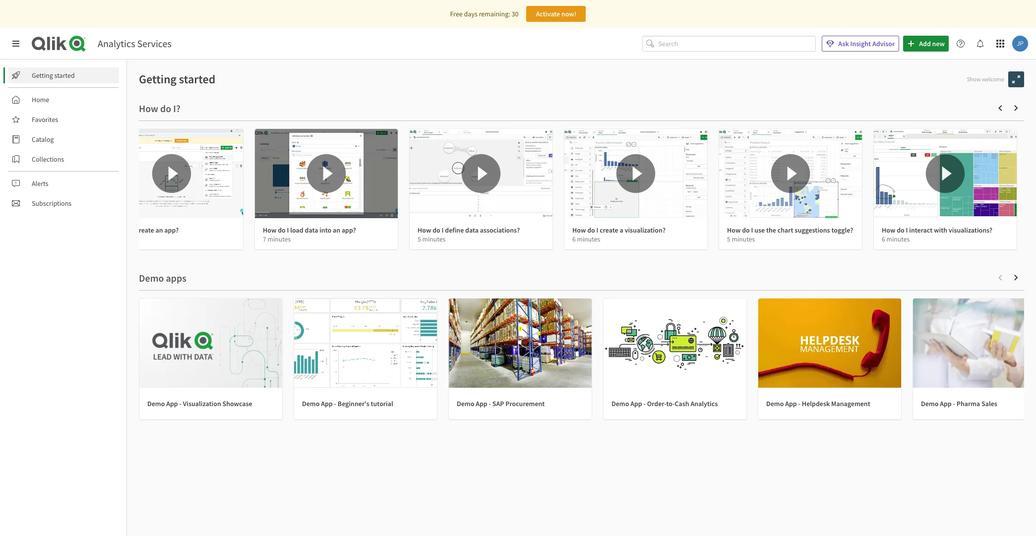 Task type: describe. For each thing, give the bounding box(es) containing it.
started inside main content
[[179, 71, 216, 87]]

i for how do i define data associations?
[[442, 226, 444, 235]]

visualizations?
[[950, 226, 993, 235]]

data for associations?
[[466, 226, 479, 235]]

demo app - pharma sales image
[[914, 299, 1037, 388]]

toggle?
[[832, 226, 854, 235]]

demo app - visualization showcase image
[[139, 299, 282, 388]]

demo app - helpdesk management
[[767, 400, 871, 409]]

do for how do i use the chart suggestions toggle?
[[743, 226, 750, 235]]

do for how do i define data associations?
[[433, 226, 441, 235]]

demo for demo app - order-to-cash analytics
[[612, 400, 630, 409]]

how do i create an app? element
[[108, 226, 179, 235]]

the
[[767, 226, 777, 235]]

remaining:
[[479, 9, 511, 18]]

collections
[[32, 155, 64, 164]]

how do i define data associations? image
[[410, 129, 553, 218]]

services
[[137, 37, 172, 50]]

7
[[263, 235, 266, 244]]

- for pharma
[[954, 400, 956, 409]]

how do i interact with visualizations? image
[[875, 129, 1018, 218]]

minutes for how do i create an app?
[[113, 235, 136, 244]]

getting inside main content
[[139, 71, 177, 87]]

minutes for how do i define data associations?
[[423, 235, 446, 244]]

management
[[832, 400, 871, 409]]

demo for demo app - beginner's tutorial
[[302, 400, 320, 409]]

procurement
[[506, 400, 545, 409]]

app for visualization
[[166, 400, 178, 409]]

getting inside navigation pane element
[[32, 71, 53, 80]]

- for beginner's
[[334, 400, 337, 409]]

ask insight advisor
[[839, 39, 896, 48]]

close sidebar menu image
[[12, 40, 20, 48]]

activate
[[536, 9, 560, 18]]

a
[[620, 226, 624, 235]]

i for how do i interact with visualizations?
[[907, 226, 909, 235]]

how do i interact with visualizations? element
[[883, 226, 993, 235]]

showcase
[[223, 400, 252, 409]]

i for how do i create an app?
[[132, 226, 134, 235]]

home link
[[8, 92, 119, 108]]

data for into
[[305, 226, 318, 235]]

how for how do i use the chart suggestions toggle?
[[728, 226, 741, 235]]

getting started main content
[[96, 60, 1037, 537]]

show welcome image
[[1013, 75, 1021, 83]]

how for how do i create a visualization?
[[573, 226, 586, 235]]

do for how do i create a visualization?
[[588, 226, 596, 235]]

demo for demo app - helpdesk management
[[767, 400, 784, 409]]

tutorial
[[371, 400, 394, 409]]

5 inside how do i use the chart suggestions toggle? 5 minutes
[[728, 235, 731, 244]]

6 for how do i create a visualization?
[[573, 235, 576, 244]]

into
[[320, 226, 332, 235]]

i for how do i create a visualization?
[[597, 226, 599, 235]]

Search text field
[[659, 36, 817, 52]]

demo app - order-to-cash analytics image
[[604, 299, 747, 388]]

beginner's
[[338, 400, 370, 409]]

show welcome
[[968, 75, 1005, 83]]

ask
[[839, 39, 850, 48]]

minutes for how do i interact with visualizations?
[[887, 235, 911, 244]]

new
[[933, 39, 946, 48]]

james peterson image
[[1013, 36, 1029, 52]]

alerts link
[[8, 176, 119, 192]]

demo for demo app - pharma sales
[[922, 400, 939, 409]]

catalog
[[32, 135, 54, 144]]

minutes inside how do i load data into an app? 7 minutes
[[268, 235, 291, 244]]

helpdesk
[[803, 400, 831, 409]]

demo app - sap procurement image
[[449, 299, 592, 388]]

an inside how do i create an app? 3 minutes
[[156, 226, 163, 235]]

navigation pane element
[[0, 64, 127, 215]]

app for helpdesk
[[786, 400, 798, 409]]

free
[[451, 9, 463, 18]]

do for how do i load data into an app?
[[278, 226, 286, 235]]

use
[[755, 226, 766, 235]]

how do i load data into an app? element
[[263, 226, 356, 235]]

associations?
[[480, 226, 520, 235]]

how for how do i create an app?
[[108, 226, 122, 235]]

how for how do i load data into an app?
[[263, 226, 277, 235]]

how do i create a visualization? image
[[565, 129, 708, 218]]

demo app - beginner's tutorial image
[[294, 299, 437, 388]]

cash
[[675, 400, 690, 409]]

app for pharma
[[941, 400, 952, 409]]

add
[[920, 39, 932, 48]]

do for how do i interact with visualizations?
[[898, 226, 905, 235]]

suggestions
[[795, 226, 831, 235]]

alerts
[[32, 179, 48, 188]]

how do i create an app? 3 minutes
[[108, 226, 179, 244]]

demo app - beginner's tutorial
[[302, 400, 394, 409]]

- for sap
[[489, 400, 491, 409]]

show
[[968, 75, 982, 83]]



Task type: locate. For each thing, give the bounding box(es) containing it.
4 - from the left
[[644, 400, 646, 409]]

welcome
[[983, 75, 1005, 83]]

- left 'pharma'
[[954, 400, 956, 409]]

i for how do i load data into an app?
[[287, 226, 289, 235]]

3 i from the left
[[442, 226, 444, 235]]

2 i from the left
[[287, 226, 289, 235]]

favorites
[[32, 115, 58, 124]]

- left order-
[[644, 400, 646, 409]]

1 horizontal spatial app?
[[342, 226, 356, 235]]

0 horizontal spatial an
[[156, 226, 163, 235]]

1 5 from the left
[[418, 235, 421, 244]]

demo app - order-to-cash analytics
[[612, 400, 718, 409]]

getting started up home link
[[32, 71, 75, 80]]

analytics inside the 'getting started' main content
[[691, 400, 718, 409]]

1 i from the left
[[132, 226, 134, 235]]

4 i from the left
[[597, 226, 599, 235]]

0 horizontal spatial data
[[305, 226, 318, 235]]

2 minutes from the left
[[268, 235, 291, 244]]

now!
[[562, 9, 577, 18]]

getting up home
[[32, 71, 53, 80]]

free days remaining: 30
[[451, 9, 519, 18]]

how up 3
[[108, 226, 122, 235]]

visualization?
[[625, 226, 666, 235]]

how do i load data into an app? image
[[255, 129, 398, 218]]

how
[[108, 226, 122, 235], [263, 226, 277, 235], [418, 226, 432, 235], [573, 226, 586, 235], [728, 226, 741, 235], [883, 226, 896, 235]]

app left helpdesk
[[786, 400, 798, 409]]

how left define
[[418, 226, 432, 235]]

how inside how do i use the chart suggestions toggle? 5 minutes
[[728, 226, 741, 235]]

1 horizontal spatial analytics
[[691, 400, 718, 409]]

0 vertical spatial analytics
[[98, 37, 135, 50]]

catalog link
[[8, 132, 119, 147]]

6 i from the left
[[907, 226, 909, 235]]

how left "interact"
[[883, 226, 896, 235]]

5 i from the left
[[752, 226, 754, 235]]

6 do from the left
[[898, 226, 905, 235]]

0 horizontal spatial getting started
[[32, 71, 75, 80]]

2 app from the left
[[321, 400, 333, 409]]

4 demo from the left
[[612, 400, 630, 409]]

6 inside how do i interact with visualizations? 6 minutes
[[883, 235, 886, 244]]

how do i create an app? image
[[100, 129, 243, 218]]

how left use
[[728, 226, 741, 235]]

data
[[305, 226, 318, 235], [466, 226, 479, 235]]

minutes right 7
[[268, 235, 291, 244]]

getting down services
[[139, 71, 177, 87]]

demo app - pharma sales
[[922, 400, 998, 409]]

2 do from the left
[[278, 226, 286, 235]]

i inside how do i use the chart suggestions toggle? 5 minutes
[[752, 226, 754, 235]]

2 an from the left
[[333, 226, 341, 235]]

- left beginner's on the left of page
[[334, 400, 337, 409]]

app? inside how do i create an app? 3 minutes
[[164, 226, 179, 235]]

minutes down define
[[423, 235, 446, 244]]

0 horizontal spatial create
[[136, 226, 154, 235]]

ask insight advisor button
[[823, 36, 900, 52]]

2 how from the left
[[263, 226, 277, 235]]

app?
[[164, 226, 179, 235], [342, 226, 356, 235]]

app for order-
[[631, 400, 643, 409]]

0 horizontal spatial 5
[[418, 235, 421, 244]]

demo app - visualization showcase
[[147, 400, 252, 409]]

0 horizontal spatial started
[[54, 71, 75, 80]]

do inside how do i create an app? 3 minutes
[[123, 226, 131, 235]]

demo left visualization
[[147, 400, 165, 409]]

getting started inside navigation pane element
[[32, 71, 75, 80]]

getting started link
[[8, 68, 119, 83]]

demo for demo app - sap procurement
[[457, 400, 475, 409]]

3
[[108, 235, 112, 244]]

0 horizontal spatial app?
[[164, 226, 179, 235]]

4 do from the left
[[588, 226, 596, 235]]

minutes down how do i create a visualization? element on the right top of the page
[[578, 235, 601, 244]]

1 data from the left
[[305, 226, 318, 235]]

- left sap
[[489, 400, 491, 409]]

3 minutes from the left
[[423, 235, 446, 244]]

6 how from the left
[[883, 226, 896, 235]]

days
[[464, 9, 478, 18]]

how inside how do i create a visualization? 6 minutes
[[573, 226, 586, 235]]

data inside how do i load data into an app? 7 minutes
[[305, 226, 318, 235]]

minutes right 3
[[113, 235, 136, 244]]

5 - from the left
[[799, 400, 801, 409]]

1 create from the left
[[136, 226, 154, 235]]

started inside navigation pane element
[[54, 71, 75, 80]]

app for beginner's
[[321, 400, 333, 409]]

do
[[123, 226, 131, 235], [278, 226, 286, 235], [433, 226, 441, 235], [588, 226, 596, 235], [743, 226, 750, 235], [898, 226, 905, 235]]

2 data from the left
[[466, 226, 479, 235]]

- for helpdesk
[[799, 400, 801, 409]]

sap
[[493, 400, 505, 409]]

3 do from the left
[[433, 226, 441, 235]]

with
[[935, 226, 948, 235]]

how for how do i interact with visualizations?
[[883, 226, 896, 235]]

5 app from the left
[[786, 400, 798, 409]]

5
[[418, 235, 421, 244], [728, 235, 731, 244]]

0 horizontal spatial getting
[[32, 71, 53, 80]]

how do i use the chart suggestions toggle? element
[[728, 226, 854, 235]]

how left a
[[573, 226, 586, 235]]

i for how do i use the chart suggestions toggle?
[[752, 226, 754, 235]]

4 app from the left
[[631, 400, 643, 409]]

advisor
[[873, 39, 896, 48]]

load
[[291, 226, 304, 235]]

5 demo from the left
[[767, 400, 784, 409]]

do inside how do i define data associations? 5 minutes
[[433, 226, 441, 235]]

do inside how do i use the chart suggestions toggle? 5 minutes
[[743, 226, 750, 235]]

how up 7
[[263, 226, 277, 235]]

0 horizontal spatial analytics
[[98, 37, 135, 50]]

4 minutes from the left
[[578, 235, 601, 244]]

minutes inside how do i interact with visualizations? 6 minutes
[[887, 235, 911, 244]]

how do i define data associations? element
[[418, 226, 520, 235]]

demo left helpdesk
[[767, 400, 784, 409]]

1 horizontal spatial started
[[179, 71, 216, 87]]

started
[[54, 71, 75, 80], [179, 71, 216, 87]]

5 inside how do i define data associations? 5 minutes
[[418, 235, 421, 244]]

0 horizontal spatial 6
[[573, 235, 576, 244]]

app
[[166, 400, 178, 409], [321, 400, 333, 409], [476, 400, 488, 409], [631, 400, 643, 409], [786, 400, 798, 409], [941, 400, 952, 409]]

1 how from the left
[[108, 226, 122, 235]]

how do i use the chart suggestions toggle? 5 minutes
[[728, 226, 854, 244]]

activate now!
[[536, 9, 577, 18]]

1 horizontal spatial 6
[[883, 235, 886, 244]]

5 do from the left
[[743, 226, 750, 235]]

order-
[[648, 400, 667, 409]]

1 app? from the left
[[164, 226, 179, 235]]

5 how from the left
[[728, 226, 741, 235]]

analytics services element
[[98, 37, 172, 50]]

define
[[445, 226, 464, 235]]

activate now! link
[[527, 6, 586, 22]]

demo left 'pharma'
[[922, 400, 939, 409]]

how do i interact with visualizations? 6 minutes
[[883, 226, 993, 244]]

visualization
[[183, 400, 221, 409]]

2 app? from the left
[[342, 226, 356, 235]]

1 minutes from the left
[[113, 235, 136, 244]]

1 horizontal spatial create
[[600, 226, 619, 235]]

i inside how do i define data associations? 5 minutes
[[442, 226, 444, 235]]

an inside how do i load data into an app? 7 minutes
[[333, 226, 341, 235]]

6
[[573, 235, 576, 244], [883, 235, 886, 244]]

1 horizontal spatial data
[[466, 226, 479, 235]]

home
[[32, 95, 49, 104]]

minutes down "interact"
[[887, 235, 911, 244]]

2 create from the left
[[600, 226, 619, 235]]

-
[[179, 400, 182, 409], [334, 400, 337, 409], [489, 400, 491, 409], [644, 400, 646, 409], [799, 400, 801, 409], [954, 400, 956, 409]]

demo for demo app - visualization showcase
[[147, 400, 165, 409]]

1 horizontal spatial getting
[[139, 71, 177, 87]]

3 how from the left
[[418, 226, 432, 235]]

- left helpdesk
[[799, 400, 801, 409]]

1 6 from the left
[[573, 235, 576, 244]]

create inside how do i create a visualization? 6 minutes
[[600, 226, 619, 235]]

i inside how do i create a visualization? 6 minutes
[[597, 226, 599, 235]]

app left visualization
[[166, 400, 178, 409]]

1 vertical spatial analytics
[[691, 400, 718, 409]]

minutes inside how do i create an app? 3 minutes
[[113, 235, 136, 244]]

1 do from the left
[[123, 226, 131, 235]]

1 app from the left
[[166, 400, 178, 409]]

getting started inside the 'getting started' main content
[[139, 71, 216, 87]]

subscriptions link
[[8, 196, 119, 211]]

demo
[[147, 400, 165, 409], [302, 400, 320, 409], [457, 400, 475, 409], [612, 400, 630, 409], [767, 400, 784, 409], [922, 400, 939, 409]]

data left the into
[[305, 226, 318, 235]]

- for order-
[[644, 400, 646, 409]]

demo app - helpdesk management image
[[759, 299, 902, 388]]

2 5 from the left
[[728, 235, 731, 244]]

how do i define data associations? 5 minutes
[[418, 226, 520, 244]]

an
[[156, 226, 163, 235], [333, 226, 341, 235]]

do for how do i create an app?
[[123, 226, 131, 235]]

3 app from the left
[[476, 400, 488, 409]]

minutes for how do i create a visualization?
[[578, 235, 601, 244]]

pharma
[[957, 400, 981, 409]]

do inside how do i create a visualization? 6 minutes
[[588, 226, 596, 235]]

data inside how do i define data associations? 5 minutes
[[466, 226, 479, 235]]

5 minutes from the left
[[732, 235, 756, 244]]

1 an from the left
[[156, 226, 163, 235]]

- for visualization
[[179, 400, 182, 409]]

demo left sap
[[457, 400, 475, 409]]

i
[[132, 226, 134, 235], [287, 226, 289, 235], [442, 226, 444, 235], [597, 226, 599, 235], [752, 226, 754, 235], [907, 226, 909, 235]]

add new
[[920, 39, 946, 48]]

analytics right cash
[[691, 400, 718, 409]]

i inside how do i interact with visualizations? 6 minutes
[[907, 226, 909, 235]]

demo left beginner's on the left of page
[[302, 400, 320, 409]]

how inside how do i interact with visualizations? 6 minutes
[[883, 226, 896, 235]]

4 how from the left
[[573, 226, 586, 235]]

6 - from the left
[[954, 400, 956, 409]]

app left 'pharma'
[[941, 400, 952, 409]]

2 6 from the left
[[883, 235, 886, 244]]

analytics left services
[[98, 37, 135, 50]]

minutes inside how do i define data associations? 5 minutes
[[423, 235, 446, 244]]

create
[[136, 226, 154, 235], [600, 226, 619, 235]]

collections link
[[8, 151, 119, 167]]

1 horizontal spatial an
[[333, 226, 341, 235]]

app left sap
[[476, 400, 488, 409]]

chart
[[778, 226, 794, 235]]

3 demo from the left
[[457, 400, 475, 409]]

add new button
[[904, 36, 950, 52]]

searchbar element
[[643, 36, 817, 52]]

create inside how do i create an app? 3 minutes
[[136, 226, 154, 235]]

getting started down services
[[139, 71, 216, 87]]

demo left order-
[[612, 400, 630, 409]]

i inside how do i create an app? 3 minutes
[[132, 226, 134, 235]]

6 for how do i interact with visualizations?
[[883, 235, 886, 244]]

how for how do i define data associations?
[[418, 226, 432, 235]]

how do i load data into an app? 7 minutes
[[263, 226, 356, 244]]

analytics
[[98, 37, 135, 50], [691, 400, 718, 409]]

minutes inside how do i use the chart suggestions toggle? 5 minutes
[[732, 235, 756, 244]]

30
[[512, 9, 519, 18]]

do inside how do i interact with visualizations? 6 minutes
[[898, 226, 905, 235]]

insight
[[851, 39, 872, 48]]

app left order-
[[631, 400, 643, 409]]

demo app - sap procurement
[[457, 400, 545, 409]]

app? inside how do i load data into an app? 7 minutes
[[342, 226, 356, 235]]

1 demo from the left
[[147, 400, 165, 409]]

analytics services
[[98, 37, 172, 50]]

minutes
[[113, 235, 136, 244], [268, 235, 291, 244], [423, 235, 446, 244], [578, 235, 601, 244], [732, 235, 756, 244], [887, 235, 911, 244]]

1 - from the left
[[179, 400, 182, 409]]

how do i create a visualization? element
[[573, 226, 666, 235]]

- left visualization
[[179, 400, 182, 409]]

6 app from the left
[[941, 400, 952, 409]]

6 inside how do i create a visualization? 6 minutes
[[573, 235, 576, 244]]

create for an
[[136, 226, 154, 235]]

2 - from the left
[[334, 400, 337, 409]]

2 demo from the left
[[302, 400, 320, 409]]

how do i create a visualization? 6 minutes
[[573, 226, 666, 244]]

6 minutes from the left
[[887, 235, 911, 244]]

minutes inside how do i create a visualization? 6 minutes
[[578, 235, 601, 244]]

3 - from the left
[[489, 400, 491, 409]]

i inside how do i load data into an app? 7 minutes
[[287, 226, 289, 235]]

minutes down use
[[732, 235, 756, 244]]

sales
[[982, 400, 998, 409]]

do inside how do i load data into an app? 7 minutes
[[278, 226, 286, 235]]

1 horizontal spatial getting started
[[139, 71, 216, 87]]

6 demo from the left
[[922, 400, 939, 409]]

create for a
[[600, 226, 619, 235]]

favorites link
[[8, 112, 119, 128]]

app for sap
[[476, 400, 488, 409]]

how inside how do i create an app? 3 minutes
[[108, 226, 122, 235]]

getting started
[[32, 71, 75, 80], [139, 71, 216, 87]]

data right define
[[466, 226, 479, 235]]

subscriptions
[[32, 199, 72, 208]]

to-
[[667, 400, 675, 409]]

app left beginner's on the left of page
[[321, 400, 333, 409]]

1 horizontal spatial 5
[[728, 235, 731, 244]]

getting
[[32, 71, 53, 80], [139, 71, 177, 87]]

interact
[[910, 226, 933, 235]]

how inside how do i load data into an app? 7 minutes
[[263, 226, 277, 235]]

how do i use the chart suggestions toggle? image
[[720, 129, 863, 218]]

how inside how do i define data associations? 5 minutes
[[418, 226, 432, 235]]



Task type: vqa. For each thing, say whether or not it's contained in the screenshot.
6 in the How Do I Interact With Visualizations? 6 Minutes
yes



